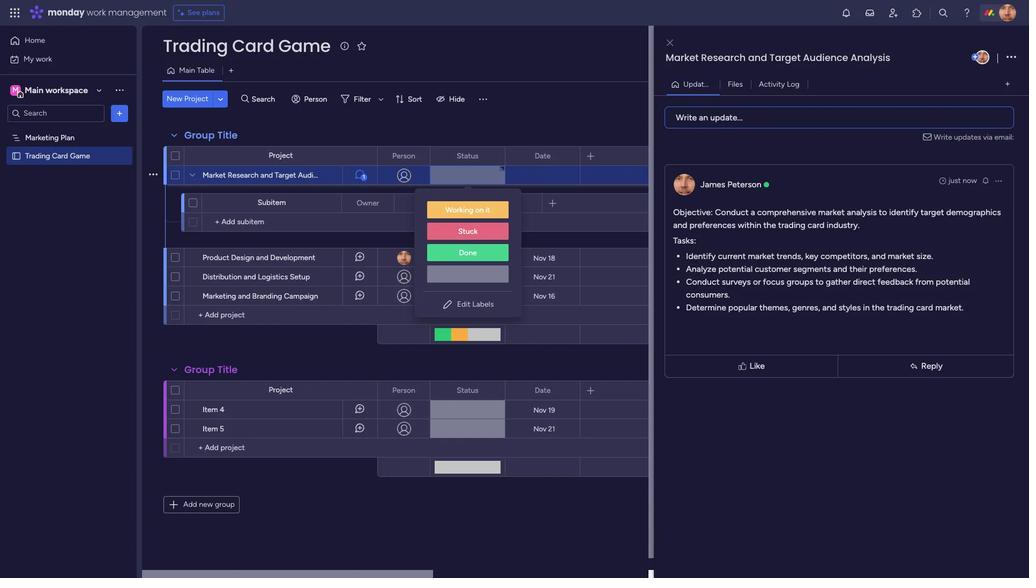 Task type: describe. For each thing, give the bounding box(es) containing it.
and right design
[[256, 254, 268, 263]]

work for monday
[[87, 6, 106, 19]]

consumers.
[[686, 290, 730, 300]]

work for my
[[36, 54, 52, 64]]

write for write an update...
[[676, 112, 697, 122]]

competitors,
[[821, 251, 869, 261]]

group
[[215, 501, 235, 510]]

surveys
[[722, 277, 751, 287]]

research inside market research and target audience analysis field
[[701, 51, 746, 64]]

0 vertical spatial card
[[232, 34, 274, 58]]

date field for owner
[[494, 198, 515, 209]]

monday
[[48, 6, 84, 19]]

new project button
[[162, 91, 213, 108]]

market inside field
[[666, 51, 699, 64]]

popular
[[728, 303, 757, 313]]

industry.
[[827, 220, 860, 230]]

project for person
[[269, 151, 293, 160]]

analyze
[[686, 264, 716, 274]]

0 horizontal spatial analysis
[[332, 171, 359, 180]]

files button
[[720, 76, 751, 93]]

1 vertical spatial conduct
[[686, 277, 720, 287]]

reminder image
[[981, 176, 990, 185]]

analysis
[[847, 207, 877, 217]]

done for working
[[459, 249, 477, 258]]

preferences.
[[869, 264, 917, 274]]

apps image
[[912, 8, 922, 18]]

nov for product design and development
[[533, 254, 546, 262]]

main workspace
[[25, 85, 88, 95]]

show board description image
[[338, 41, 351, 51]]

and up preferences.
[[872, 251, 886, 261]]

like button
[[667, 351, 836, 383]]

home
[[25, 36, 45, 45]]

envelope o image
[[923, 132, 934, 143]]

development
[[270, 254, 315, 263]]

my work
[[24, 54, 52, 64]]

1 inside button
[[363, 174, 365, 181]]

demographics
[[946, 207, 1001, 217]]

2 21 from the top
[[548, 425, 555, 433]]

list box containing marketing plan
[[0, 126, 137, 310]]

1 vertical spatial market research and target audience analysis
[[203, 171, 359, 180]]

or
[[753, 277, 761, 287]]

arrow down image
[[375, 93, 387, 106]]

and up the 'gather'
[[833, 264, 847, 274]]

key
[[805, 251, 818, 261]]

genres,
[[792, 303, 820, 313]]

home button
[[6, 32, 115, 49]]

groups
[[787, 277, 813, 287]]

item 5
[[203, 425, 224, 434]]

1 button
[[343, 166, 377, 185]]

search everything image
[[938, 8, 949, 18]]

1 vertical spatial it
[[485, 254, 490, 263]]

title for person
[[217, 363, 238, 377]]

0 horizontal spatial option
[[0, 128, 137, 130]]

product design and development
[[203, 254, 315, 263]]

1 horizontal spatial trading
[[887, 303, 914, 313]]

0 horizontal spatial the
[[763, 220, 776, 230]]

see plans
[[187, 8, 220, 17]]

m
[[12, 85, 19, 95]]

status for date
[[457, 151, 479, 161]]

write for write updates via email:
[[934, 133, 952, 142]]

within
[[738, 220, 761, 230]]

person for 1st person field from the top of the page
[[392, 151, 415, 161]]

1 horizontal spatial potential
[[936, 277, 970, 287]]

v2 search image
[[241, 93, 249, 105]]

marketing for marketing and branding campaign
[[203, 292, 236, 301]]

item for item 4
[[203, 406, 218, 415]]

files
[[728, 80, 743, 89]]

1 nov 21 from the top
[[534, 273, 555, 281]]

plans
[[202, 8, 220, 17]]

trends,
[[777, 251, 803, 261]]

Trading Card Game field
[[160, 34, 333, 58]]

Search field
[[249, 92, 281, 107]]

current
[[718, 251, 746, 261]]

my work button
[[6, 51, 115, 68]]

design
[[231, 254, 254, 263]]

target inside field
[[770, 51, 801, 64]]

person button
[[287, 91, 334, 108]]

close image
[[667, 39, 673, 47]]

now
[[963, 176, 977, 185]]

1 person field from the top
[[390, 150, 418, 162]]

1 21 from the top
[[548, 273, 555, 281]]

new project
[[167, 94, 208, 103]]

item for item 5
[[203, 425, 218, 434]]

project inside "button"
[[184, 94, 208, 103]]

working on it option
[[427, 202, 509, 219]]

via
[[983, 133, 993, 142]]

add new group
[[183, 501, 235, 510]]

invite members image
[[888, 8, 899, 18]]

market.
[[935, 303, 964, 313]]

logistics
[[258, 273, 288, 282]]

stuck option
[[427, 223, 509, 240]]

identify
[[889, 207, 919, 217]]

1 vertical spatial audience
[[298, 171, 330, 180]]

group title field for person
[[182, 363, 240, 377]]

0 vertical spatial potential
[[718, 264, 753, 274]]

1 vertical spatial to
[[816, 277, 824, 287]]

segments
[[793, 264, 831, 274]]

james peterson
[[701, 179, 762, 189]]

filter button
[[337, 91, 387, 108]]

date for status
[[535, 151, 551, 161]]

done option
[[427, 244, 509, 262]]

workspace image
[[10, 84, 21, 96]]

just now link
[[939, 176, 977, 186]]

in
[[863, 303, 870, 313]]

and up the subitem on the left top of page
[[260, 171, 273, 180]]

1 vertical spatial options image
[[994, 177, 1003, 185]]

updates / 1 button
[[667, 76, 722, 93]]

my
[[24, 54, 34, 64]]

branding
[[252, 292, 282, 301]]

and inside field
[[748, 51, 767, 64]]

main for main workspace
[[25, 85, 43, 95]]

main table
[[179, 66, 215, 75]]

1 vertical spatial status
[[420, 199, 442, 208]]

focus
[[763, 277, 785, 287]]

a
[[751, 207, 755, 217]]

trading inside list box
[[25, 151, 50, 161]]

0 horizontal spatial market
[[203, 171, 226, 180]]

determine
[[686, 303, 726, 313]]

workspace selection element
[[10, 84, 90, 98]]

analysis inside field
[[851, 51, 890, 64]]

james peterson link
[[701, 179, 762, 189]]

select product image
[[10, 8, 20, 18]]

1 vertical spatial the
[[872, 303, 885, 313]]

0 vertical spatial james peterson image
[[999, 4, 1016, 21]]

project for date
[[269, 386, 293, 395]]

nov 18
[[533, 254, 555, 262]]

2 vertical spatial date field
[[532, 385, 553, 397]]

options image
[[1007, 50, 1016, 65]]

size.
[[917, 251, 933, 261]]

add view image
[[229, 67, 233, 75]]

1 vertical spatial working on it
[[445, 254, 490, 263]]

email:
[[995, 133, 1014, 142]]

hide
[[449, 95, 465, 104]]

/
[[714, 80, 717, 89]]

target
[[921, 207, 944, 217]]

1 vertical spatial option
[[427, 266, 509, 283]]

setup
[[290, 273, 310, 282]]

angle down image
[[218, 95, 223, 103]]

1 horizontal spatial market
[[818, 207, 845, 217]]

0 horizontal spatial market
[[748, 251, 775, 261]]

1 horizontal spatial game
[[278, 34, 331, 58]]

peterson
[[727, 179, 762, 189]]

group for date
[[184, 363, 215, 377]]

0 vertical spatial trading
[[778, 220, 806, 230]]

add
[[183, 501, 197, 510]]

Market Research and Target Audience Analysis field
[[663, 51, 970, 65]]

2 horizontal spatial market
[[888, 251, 914, 261]]

Search in workspace field
[[23, 107, 90, 120]]

customer
[[755, 264, 791, 274]]

4
[[220, 406, 224, 415]]

0 vertical spatial to
[[879, 207, 887, 217]]

item 4
[[203, 406, 224, 415]]

Owner field
[[354, 198, 382, 209]]

updates
[[683, 80, 712, 89]]

updates / 1
[[683, 80, 722, 89]]

write an update... button
[[665, 106, 1014, 128]]

like
[[750, 361, 765, 371]]

1 horizontal spatial trading
[[163, 34, 228, 58]]

add view image
[[1005, 80, 1010, 88]]

1 horizontal spatial trading card game
[[163, 34, 331, 58]]

their
[[850, 264, 867, 274]]

distribution
[[203, 273, 242, 282]]



Task type: locate. For each thing, give the bounding box(es) containing it.
2 + add project text field from the top
[[190, 442, 277, 455]]

0 vertical spatial write
[[676, 112, 697, 122]]

and up tasks:
[[673, 220, 687, 230]]

0 horizontal spatial card
[[808, 220, 825, 230]]

1 vertical spatial james peterson image
[[976, 50, 989, 64]]

tasks:
[[673, 236, 696, 246]]

2 item from the top
[[203, 425, 218, 434]]

audience down the notifications image
[[803, 51, 848, 64]]

workspace options image
[[114, 85, 125, 96]]

see
[[187, 8, 200, 17]]

market up preferences.
[[888, 251, 914, 261]]

options image down workspace options icon
[[114, 108, 125, 119]]

working inside "option"
[[446, 206, 473, 215]]

card
[[808, 220, 825, 230], [916, 303, 933, 313]]

on up stuck option on the left
[[475, 206, 484, 215]]

0 horizontal spatial write
[[676, 112, 697, 122]]

working
[[446, 206, 473, 215], [445, 254, 473, 263]]

public board image
[[11, 151, 21, 161]]

4 nov from the top
[[534, 407, 547, 415]]

0 vertical spatial title
[[217, 129, 238, 142]]

0 vertical spatial group title
[[184, 129, 238, 142]]

date field for status
[[532, 150, 553, 162]]

0 vertical spatial status field
[[454, 150, 481, 162]]

main for main table
[[179, 66, 195, 75]]

nov down nov 19
[[534, 425, 547, 433]]

1 horizontal spatial list box
[[414, 193, 522, 292]]

group title up item 4
[[184, 363, 238, 377]]

research up /
[[701, 51, 746, 64]]

1 horizontal spatial to
[[879, 207, 887, 217]]

james peterson image left options image
[[976, 50, 989, 64]]

owner
[[357, 199, 379, 208]]

from
[[915, 277, 934, 287]]

game
[[278, 34, 331, 58], [70, 151, 90, 161]]

0 vertical spatial 21
[[548, 273, 555, 281]]

title down the angle down image
[[217, 129, 238, 142]]

trading card game
[[163, 34, 331, 58], [25, 151, 90, 161]]

1 horizontal spatial audience
[[803, 51, 848, 64]]

market research and target audience analysis up the subitem on the left top of page
[[203, 171, 359, 180]]

1 horizontal spatial the
[[872, 303, 885, 313]]

2 group from the top
[[184, 363, 215, 377]]

done down the 'stuck'
[[459, 249, 477, 258]]

0 vertical spatial target
[[770, 51, 801, 64]]

option
[[0, 128, 137, 130], [427, 266, 509, 283]]

1 horizontal spatial main
[[179, 66, 195, 75]]

to down segments
[[816, 277, 824, 287]]

0 vertical spatial date
[[535, 151, 551, 161]]

1 vertical spatial project
[[269, 151, 293, 160]]

nov left 19
[[534, 407, 547, 415]]

activity
[[759, 80, 785, 89]]

1 vertical spatial done
[[459, 272, 477, 281]]

+ Add subitem text field
[[207, 216, 293, 229]]

1 + add project text field from the top
[[190, 309, 277, 322]]

0 vertical spatial date field
[[532, 150, 553, 162]]

0 vertical spatial item
[[203, 406, 218, 415]]

potential up surveys
[[718, 264, 753, 274]]

see plans button
[[173, 5, 225, 21]]

group down new project "button"
[[184, 129, 215, 142]]

2 person field from the top
[[390, 385, 418, 397]]

on inside "option"
[[475, 206, 484, 215]]

1 up owner
[[363, 174, 365, 181]]

0 horizontal spatial research
[[228, 171, 259, 180]]

work inside my work button
[[36, 54, 52, 64]]

it down stuck option on the left
[[485, 254, 490, 263]]

working down the 'stuck'
[[445, 254, 473, 263]]

trading down comprehensive
[[778, 220, 806, 230]]

nov 21
[[534, 273, 555, 281], [534, 425, 555, 433]]

1 horizontal spatial market research and target audience analysis
[[666, 51, 890, 64]]

0 vertical spatial marketing
[[25, 133, 59, 142]]

trading card game inside list box
[[25, 151, 90, 161]]

research up the subitem on the left top of page
[[228, 171, 259, 180]]

0 vertical spatial market
[[666, 51, 699, 64]]

1 vertical spatial game
[[70, 151, 90, 161]]

on down the 'stuck'
[[475, 254, 484, 263]]

objective:
[[673, 207, 713, 217]]

trading down 'feedback'
[[887, 303, 914, 313]]

0 vertical spatial working
[[446, 206, 473, 215]]

21 down 19
[[548, 425, 555, 433]]

0 horizontal spatial trading
[[778, 220, 806, 230]]

trading card game down marketing plan
[[25, 151, 90, 161]]

title for date
[[217, 129, 238, 142]]

labels
[[472, 300, 494, 309]]

stuck
[[458, 227, 478, 236]]

card inside list box
[[52, 151, 68, 161]]

group title
[[184, 129, 238, 142], [184, 363, 238, 377]]

conduct left a
[[715, 207, 749, 217]]

0 horizontal spatial list box
[[0, 126, 137, 310]]

marketing inside list box
[[25, 133, 59, 142]]

marketing down distribution
[[203, 292, 236, 301]]

group title field for date
[[182, 129, 240, 143]]

0 vertical spatial group
[[184, 129, 215, 142]]

help image
[[962, 8, 972, 18]]

item left 4
[[203, 406, 218, 415]]

2 group title field from the top
[[182, 363, 240, 377]]

2 vertical spatial date
[[535, 386, 551, 395]]

new
[[199, 501, 213, 510]]

hide button
[[432, 91, 471, 108]]

main inside "workspace selection" 'element'
[[25, 85, 43, 95]]

and down distribution and logistics setup
[[238, 292, 250, 301]]

0 vertical spatial person field
[[390, 150, 418, 162]]

add to favorites image
[[356, 40, 367, 51]]

0 horizontal spatial work
[[36, 54, 52, 64]]

1 vertical spatial research
[[228, 171, 259, 180]]

james peterson image
[[999, 4, 1016, 21], [976, 50, 989, 64]]

1 title from the top
[[217, 129, 238, 142]]

card down plan
[[52, 151, 68, 161]]

update...
[[710, 112, 743, 122]]

market
[[666, 51, 699, 64], [203, 171, 226, 180]]

filter
[[354, 95, 371, 104]]

the
[[763, 220, 776, 230], [872, 303, 885, 313]]

1 vertical spatial date field
[[494, 198, 515, 209]]

nov down nov 18
[[534, 273, 547, 281]]

status field for person
[[454, 385, 481, 397]]

1 vertical spatial date
[[497, 199, 513, 208]]

trading right public board 'icon'
[[25, 151, 50, 161]]

1 group title from the top
[[184, 129, 238, 142]]

1 horizontal spatial option
[[427, 266, 509, 283]]

trading up main table
[[163, 34, 228, 58]]

0 vertical spatial done
[[459, 249, 477, 258]]

preferences
[[690, 220, 736, 230]]

game left show board description 'icon' in the left of the page
[[278, 34, 331, 58]]

1 horizontal spatial research
[[701, 51, 746, 64]]

audience inside field
[[803, 51, 848, 64]]

1 group from the top
[[184, 129, 215, 142]]

working on it down the 'stuck'
[[445, 254, 490, 263]]

it inside "option"
[[486, 206, 490, 215]]

workspace
[[46, 85, 88, 95]]

0 horizontal spatial james peterson image
[[976, 50, 989, 64]]

2 group title from the top
[[184, 363, 238, 377]]

1 horizontal spatial marketing
[[203, 292, 236, 301]]

main table button
[[162, 62, 223, 79]]

write updates via email:
[[934, 133, 1014, 142]]

1 horizontal spatial work
[[87, 6, 106, 19]]

0 horizontal spatial trading card game
[[25, 151, 90, 161]]

person for 2nd person field from the top of the page
[[392, 386, 415, 395]]

1 inside button
[[718, 80, 722, 89]]

audience left 1 button
[[298, 171, 330, 180]]

date for owner
[[497, 199, 513, 208]]

+ Add project text field
[[190, 309, 277, 322], [190, 442, 277, 455]]

list box containing working on it
[[414, 193, 522, 292]]

2 title from the top
[[217, 363, 238, 377]]

2 vertical spatial project
[[269, 386, 293, 395]]

group title field down the angle down image
[[182, 129, 240, 143]]

options image right reminder icon
[[994, 177, 1003, 185]]

styles
[[839, 303, 861, 313]]

1 vertical spatial card
[[916, 303, 933, 313]]

analysis
[[851, 51, 890, 64], [332, 171, 359, 180]]

1 nov from the top
[[533, 254, 546, 262]]

1 vertical spatial market
[[203, 171, 226, 180]]

0 vertical spatial audience
[[803, 51, 848, 64]]

options image
[[114, 108, 125, 119], [994, 177, 1003, 185]]

done
[[459, 249, 477, 258], [459, 272, 477, 281]]

card left market.
[[916, 303, 933, 313]]

3 nov from the top
[[534, 292, 547, 300]]

1 vertical spatial marketing
[[203, 292, 236, 301]]

1 vertical spatial main
[[25, 85, 43, 95]]

1 vertical spatial 21
[[548, 425, 555, 433]]

done inside option
[[459, 249, 477, 258]]

2 vertical spatial status
[[457, 386, 479, 395]]

0 vertical spatial trading card game
[[163, 34, 331, 58]]

0 vertical spatial options image
[[114, 108, 125, 119]]

0 horizontal spatial market research and target audience analysis
[[203, 171, 359, 180]]

2 nov from the top
[[534, 273, 547, 281]]

date
[[535, 151, 551, 161], [497, 199, 513, 208], [535, 386, 551, 395]]

main left table
[[179, 66, 195, 75]]

0 vertical spatial the
[[763, 220, 776, 230]]

group title for person
[[184, 129, 238, 142]]

item
[[203, 406, 218, 415], [203, 425, 218, 434]]

analysis down the inbox image
[[851, 51, 890, 64]]

subitem
[[258, 198, 286, 207]]

status for person
[[457, 386, 479, 395]]

card up add view icon
[[232, 34, 274, 58]]

target up the subitem on the left top of page
[[275, 171, 296, 180]]

edit
[[457, 300, 471, 309]]

1 horizontal spatial 1
[[718, 80, 722, 89]]

market up customer
[[748, 251, 775, 261]]

group for person
[[184, 129, 215, 142]]

0 vertical spatial option
[[0, 128, 137, 130]]

nov 21 down nov 19
[[534, 425, 555, 433]]

main inside button
[[179, 66, 195, 75]]

notifications image
[[841, 8, 852, 18]]

1 right /
[[718, 80, 722, 89]]

nov 16
[[534, 292, 555, 300]]

1 vertical spatial nov 21
[[534, 425, 555, 433]]

product
[[203, 254, 229, 263]]

edit labels button
[[423, 296, 513, 314]]

group title down the angle down image
[[184, 129, 238, 142]]

5 nov from the top
[[534, 425, 547, 433]]

21 down 18
[[548, 273, 555, 281]]

marketing for marketing plan
[[25, 133, 59, 142]]

to
[[879, 207, 887, 217], [816, 277, 824, 287]]

log
[[787, 80, 800, 89]]

18
[[548, 254, 555, 262]]

title up 4
[[217, 363, 238, 377]]

1 vertical spatial on
[[475, 254, 484, 263]]

nov 19
[[534, 407, 555, 415]]

0 horizontal spatial options image
[[114, 108, 125, 119]]

status
[[457, 151, 479, 161], [420, 199, 442, 208], [457, 386, 479, 395]]

the right in
[[872, 303, 885, 313]]

group title field up item 4
[[182, 363, 240, 377]]

research
[[701, 51, 746, 64], [228, 171, 259, 180]]

just
[[948, 176, 961, 185]]

0 horizontal spatial trading
[[25, 151, 50, 161]]

main
[[179, 66, 195, 75], [25, 85, 43, 95]]

item left 5
[[203, 425, 218, 434]]

and down design
[[244, 273, 256, 282]]

to left identify
[[879, 207, 887, 217]]

potential up market.
[[936, 277, 970, 287]]

james
[[701, 179, 725, 189]]

1 horizontal spatial target
[[770, 51, 801, 64]]

it up stuck option on the left
[[486, 206, 490, 215]]

1 vertical spatial group title field
[[182, 363, 240, 377]]

potential
[[718, 264, 753, 274], [936, 277, 970, 287]]

working up stuck option on the left
[[446, 206, 473, 215]]

person inside popup button
[[304, 95, 327, 104]]

nov for item 5
[[534, 425, 547, 433]]

0 vertical spatial card
[[808, 220, 825, 230]]

group title for date
[[184, 363, 238, 377]]

nov
[[533, 254, 546, 262], [534, 273, 547, 281], [534, 292, 547, 300], [534, 407, 547, 415], [534, 425, 547, 433]]

write left "an"
[[676, 112, 697, 122]]

sort button
[[391, 91, 429, 108]]

the right the within
[[763, 220, 776, 230]]

0 horizontal spatial audience
[[298, 171, 330, 180]]

1 group title field from the top
[[182, 129, 240, 143]]

working on it inside "option"
[[446, 206, 490, 215]]

5
[[220, 425, 224, 434]]

0 vertical spatial person
[[304, 95, 327, 104]]

market research and target audience analysis up activity log
[[666, 51, 890, 64]]

and left styles
[[822, 303, 837, 313]]

0 vertical spatial analysis
[[851, 51, 890, 64]]

card left the industry.
[[808, 220, 825, 230]]

write an update...
[[676, 112, 743, 122]]

1 horizontal spatial card
[[916, 303, 933, 313]]

nov left 16
[[534, 292, 547, 300]]

write left updates
[[934, 133, 952, 142]]

game inside list box
[[70, 151, 90, 161]]

market up the industry.
[[818, 207, 845, 217]]

on
[[475, 206, 484, 215], [475, 254, 484, 263]]

menu image
[[478, 94, 488, 105]]

option up plan
[[0, 128, 137, 130]]

1 vertical spatial trading
[[25, 151, 50, 161]]

1 vertical spatial group
[[184, 363, 215, 377]]

Person field
[[390, 150, 418, 162], [390, 385, 418, 397]]

Date field
[[532, 150, 553, 162], [494, 198, 515, 209], [532, 385, 553, 397]]

inbox image
[[865, 8, 875, 18]]

0 vertical spatial work
[[87, 6, 106, 19]]

identify
[[686, 251, 716, 261]]

dapulse addbtn image
[[972, 54, 979, 61]]

1 horizontal spatial write
[[934, 133, 952, 142]]

0 vertical spatial nov 21
[[534, 273, 555, 281]]

1 vertical spatial target
[[275, 171, 296, 180]]

2 on from the top
[[475, 254, 484, 263]]

0 horizontal spatial card
[[52, 151, 68, 161]]

0 horizontal spatial game
[[70, 151, 90, 161]]

+ add project text field down 5
[[190, 442, 277, 455]]

feedback
[[878, 277, 913, 287]]

group up item 4
[[184, 363, 215, 377]]

main right workspace icon
[[25, 85, 43, 95]]

comprehensive
[[757, 207, 816, 217]]

market research and target audience analysis inside field
[[666, 51, 890, 64]]

direct
[[853, 277, 875, 287]]

2 vertical spatial status field
[[454, 385, 481, 397]]

0 vertical spatial status
[[457, 151, 479, 161]]

target up activity log
[[770, 51, 801, 64]]

trading card game up add view icon
[[163, 34, 331, 58]]

option down done option at the left of the page
[[427, 266, 509, 283]]

1 vertical spatial working
[[445, 254, 473, 263]]

1 vertical spatial status field
[[417, 198, 444, 209]]

0 horizontal spatial target
[[275, 171, 296, 180]]

Status field
[[454, 150, 481, 162], [417, 198, 444, 209], [454, 385, 481, 397]]

marketing left plan
[[25, 133, 59, 142]]

21
[[548, 273, 555, 281], [548, 425, 555, 433]]

new
[[167, 94, 182, 103]]

status field for date
[[454, 150, 481, 162]]

work right my
[[36, 54, 52, 64]]

and up activity
[[748, 51, 767, 64]]

nov for marketing and branding campaign
[[534, 292, 547, 300]]

audience
[[803, 51, 848, 64], [298, 171, 330, 180]]

done for nov
[[459, 272, 477, 281]]

dapulse drag 2 image
[[656, 291, 659, 303]]

write inside button
[[676, 112, 697, 122]]

0 vertical spatial group title field
[[182, 129, 240, 143]]

0 vertical spatial trading
[[163, 34, 228, 58]]

0 vertical spatial conduct
[[715, 207, 749, 217]]

campaign
[[284, 292, 318, 301]]

working on it up stuck option on the left
[[446, 206, 490, 215]]

Group Title field
[[182, 129, 240, 143], [182, 363, 240, 377]]

nov left 18
[[533, 254, 546, 262]]

1 item from the top
[[203, 406, 218, 415]]

list box
[[0, 126, 137, 310], [414, 193, 522, 292]]

reply
[[921, 361, 943, 371]]

plan
[[61, 133, 75, 142]]

person
[[304, 95, 327, 104], [392, 151, 415, 161], [392, 386, 415, 395]]

1
[[718, 80, 722, 89], [363, 174, 365, 181]]

2 nov 21 from the top
[[534, 425, 555, 433]]

game down plan
[[70, 151, 90, 161]]

done down done option at the left of the page
[[459, 272, 477, 281]]

james peterson image right help icon
[[999, 4, 1016, 21]]

1 on from the top
[[475, 206, 484, 215]]

nov 21 down nov 18
[[534, 273, 555, 281]]

gather
[[826, 277, 851, 287]]

marketing and branding campaign
[[203, 292, 318, 301]]

table
[[197, 66, 215, 75]]

work right monday
[[87, 6, 106, 19]]

1 vertical spatial potential
[[936, 277, 970, 287]]

analysis up owner
[[332, 171, 359, 180]]

+ add project text field down marketing and branding campaign
[[190, 309, 277, 322]]

conduct down analyze
[[686, 277, 720, 287]]

1 vertical spatial + add project text field
[[190, 442, 277, 455]]

group
[[184, 129, 215, 142], [184, 363, 215, 377]]

1 horizontal spatial market
[[666, 51, 699, 64]]



Task type: vqa. For each thing, say whether or not it's contained in the screenshot.
bottom Item
yes



